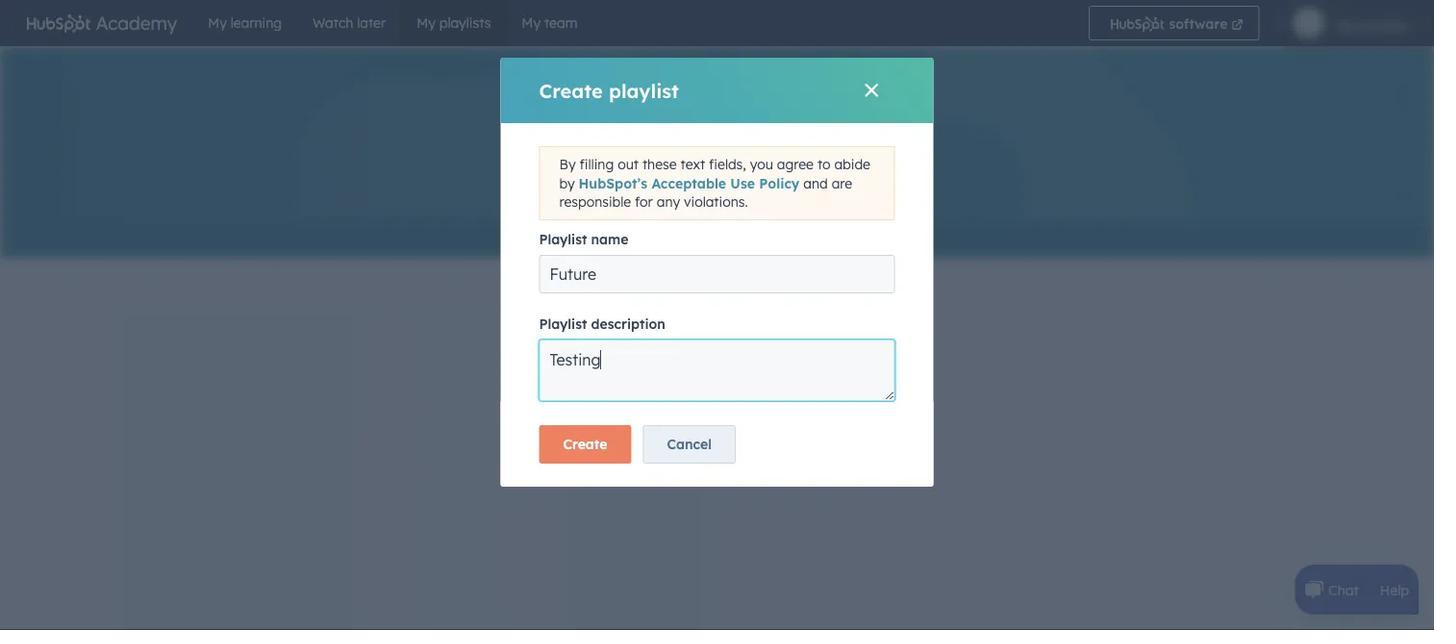 Task type: vqa. For each thing, say whether or not it's contained in the screenshot.
Hubspot_logo related to Academy
yes



Task type: describe. For each thing, give the bounding box(es) containing it.
watch
[[313, 14, 353, 31]]

agree
[[777, 156, 814, 173]]

learning
[[231, 14, 282, 31]]

playlist for playlist description
[[539, 315, 587, 332]]

chat
[[1329, 581, 1359, 598]]

hubspot_logo image for academy
[[27, 14, 91, 33]]

Playlist name text field
[[539, 255, 895, 293]]

playlist
[[609, 78, 679, 102]]

my for my team
[[522, 14, 541, 31]]

fields,
[[709, 156, 746, 173]]

hubspot's
[[579, 175, 648, 192]]

software
[[1165, 15, 1228, 32]]

playlist for playlist name
[[539, 231, 587, 248]]

later
[[357, 14, 386, 31]]

my for my learning
[[208, 14, 227, 31]]

use
[[731, 175, 755, 192]]

these
[[643, 156, 677, 173]]

cancel
[[667, 436, 712, 452]]

policy
[[759, 175, 800, 192]]

responsible
[[559, 194, 631, 210]]

my learning
[[208, 14, 282, 31]]

my for my playlists
[[417, 14, 436, 31]]

watch later link
[[297, 0, 401, 46]]

playlist name
[[539, 231, 629, 248]]

name
[[591, 231, 629, 248]]

you
[[750, 156, 773, 173]]

description
[[591, 315, 666, 332]]

out
[[618, 156, 639, 173]]

watch later
[[313, 14, 386, 31]]

close image
[[864, 84, 880, 99]]

abide
[[835, 156, 871, 173]]

text
[[681, 156, 705, 173]]



Task type: locate. For each thing, give the bounding box(es) containing it.
filling
[[580, 156, 614, 173]]

hubspot_logo image
[[27, 14, 91, 33], [1111, 16, 1165, 32]]

my left the team
[[522, 14, 541, 31]]

hubspot's acceptable use policy
[[579, 175, 800, 192]]

create inside button
[[563, 436, 608, 452]]

my playlists link
[[401, 0, 506, 46]]

my
[[208, 14, 227, 31], [417, 14, 436, 31], [522, 14, 541, 31]]

2 my from the left
[[417, 14, 436, 31]]

team
[[545, 14, 578, 31]]

playlists
[[439, 14, 491, 31]]

hubspot's acceptable use policy link
[[579, 175, 800, 192]]

2 vertical spatial playlist
[[539, 315, 587, 332]]

create button
[[539, 425, 632, 464]]

my left learning
[[208, 14, 227, 31]]

1 vertical spatial create
[[563, 436, 608, 452]]

playlist up use
[[688, 134, 746, 156]]

create for create
[[563, 436, 608, 452]]

to
[[818, 156, 831, 173]]

my learning link
[[193, 0, 297, 46]]

0 horizontal spatial my
[[208, 14, 227, 31]]

my playlists
[[417, 14, 491, 31]]

create for create playlist
[[539, 78, 603, 102]]

and are responsible for any violations.
[[559, 175, 853, 210]]

by filling out these text fields, you agree to abide by
[[559, 156, 871, 192]]

are
[[832, 175, 853, 192]]

cancel link
[[643, 425, 736, 464]]

violations.
[[684, 194, 748, 210]]

playlist left "name"
[[539, 231, 587, 248]]

hubspot_logo image for software
[[1111, 16, 1165, 32]]

1 horizontal spatial hubspot_logo image
[[1111, 16, 1165, 32]]

acceptable
[[652, 175, 726, 192]]

playlist description
[[539, 315, 666, 332]]

1 horizontal spatial my
[[417, 14, 436, 31]]

my team link
[[506, 0, 593, 46]]

and
[[804, 175, 828, 192]]

by
[[559, 156, 576, 173]]

any
[[657, 194, 680, 210]]

by
[[559, 175, 575, 192]]

1 vertical spatial playlist
[[539, 231, 587, 248]]

navigation
[[193, 0, 1070, 46]]

for
[[635, 194, 653, 210]]

playlist
[[688, 134, 746, 156], [539, 231, 587, 248], [539, 315, 587, 332]]

0 horizontal spatial hubspot_logo image
[[27, 14, 91, 33]]

help
[[1380, 581, 1410, 598]]

my team
[[522, 14, 578, 31]]

navigation containing my learning
[[193, 0, 1070, 46]]

create
[[539, 78, 603, 102], [563, 436, 608, 452]]

my left playlists
[[417, 14, 436, 31]]

3 my from the left
[[522, 14, 541, 31]]

0 vertical spatial playlist
[[688, 134, 746, 156]]

1 my from the left
[[208, 14, 227, 31]]

Playlist description text field
[[539, 339, 895, 401]]

playlist left the description on the left bottom
[[539, 315, 587, 332]]

academy
[[91, 12, 177, 35]]

create playlist
[[539, 78, 679, 102]]

2 horizontal spatial my
[[522, 14, 541, 31]]

0 vertical spatial create
[[539, 78, 603, 102]]

playlist for playlist
[[688, 134, 746, 156]]



